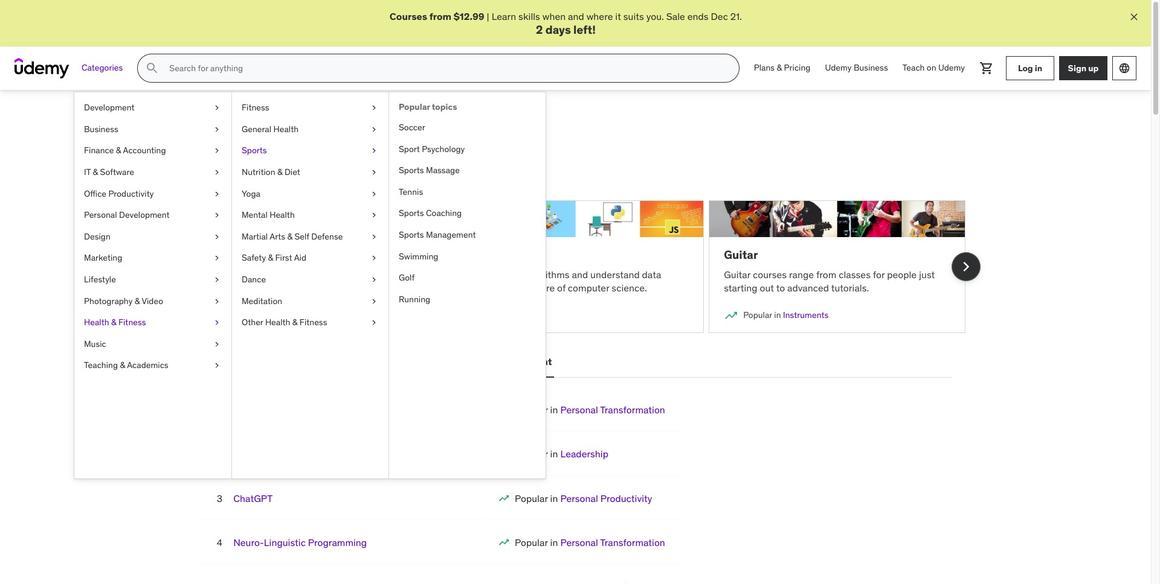 Task type: vqa. For each thing, say whether or not it's contained in the screenshot.
Popular
yes



Task type: describe. For each thing, give the bounding box(es) containing it.
popular for leadership "link"
[[515, 449, 548, 461]]

health up music
[[84, 317, 109, 328]]

xsmall image for finance & accounting
[[212, 145, 222, 157]]

courses
[[753, 269, 787, 281]]

popular for personal productivity link at bottom
[[515, 493, 548, 505]]

music
[[84, 339, 106, 350]]

xsmall image for teaching & academics
[[212, 360, 222, 372]]

swimming link
[[389, 246, 546, 268]]

xsmall image for design
[[212, 231, 222, 243]]

sports management
[[399, 230, 476, 240]]

popular and trending topics
[[185, 119, 387, 138]]

sports for sports massage
[[399, 165, 424, 176]]

soccer link
[[389, 117, 546, 139]]

safety & first aid link
[[232, 248, 389, 269]]

finance
[[84, 145, 114, 156]]

sport psychology link
[[389, 139, 546, 160]]

and inside learn to build algorithms and understand data structures at the core of computer science.
[[572, 269, 588, 281]]

sports management link
[[389, 225, 546, 246]]

3 cell from the top
[[515, 493, 652, 505]]

xsmall image for photography & video
[[212, 296, 222, 308]]

office productivity
[[84, 188, 154, 199]]

music link
[[74, 334, 231, 356]]

office
[[84, 188, 106, 199]]

improve
[[341, 154, 376, 166]]

psychology
[[422, 144, 465, 154]]

classes
[[839, 269, 871, 281]]

analytics
[[286, 310, 321, 321]]

learning
[[249, 248, 297, 262]]

in inside "link"
[[1035, 63, 1043, 74]]

popular in data & analytics
[[220, 310, 321, 321]]

health & fitness link
[[74, 313, 231, 334]]

in for second personal transformation link from the bottom of the page
[[550, 404, 558, 416]]

chatgpt
[[233, 493, 273, 505]]

design link
[[74, 226, 231, 248]]

sports element
[[389, 93, 546, 479]]

it & software
[[84, 167, 134, 178]]

on
[[927, 62, 936, 73]]

it
[[84, 167, 91, 178]]

martial arts & self defense
[[242, 231, 343, 242]]

general health link
[[232, 119, 389, 140]]

& inside carousel "element"
[[279, 310, 285, 321]]

popular in instruments
[[743, 310, 829, 321]]

left!
[[574, 23, 596, 37]]

1 horizontal spatial business
[[854, 62, 888, 73]]

sports coaching link
[[389, 203, 546, 225]]

5 cell from the top
[[515, 582, 665, 585]]

learn to build algorithms and understand data structures at the core of computer science. link
[[447, 201, 704, 334]]

popular for second personal transformation link
[[515, 537, 548, 549]]

use
[[200, 269, 217, 281]]

to right how on the left of page
[[418, 269, 426, 281]]

advanced
[[787, 282, 829, 294]]

carousel element
[[185, 186, 981, 348]]

health for other health & fitness
[[265, 317, 290, 328]]

golf link
[[389, 268, 546, 289]]

design
[[84, 231, 110, 242]]

new
[[310, 154, 328, 166]]

general health
[[242, 124, 299, 135]]

sign
[[1068, 63, 1087, 74]]

1 personal transformation link from the top
[[560, 404, 665, 416]]

popular in image for popular in personal productivity
[[498, 493, 510, 505]]

bestselling
[[202, 356, 254, 368]]

meditation link
[[232, 291, 389, 313]]

guitar for guitar courses range from classes for people just starting out to advanced tutorials.
[[724, 269, 751, 281]]

0 vertical spatial development
[[84, 102, 135, 113]]

guitar for guitar
[[724, 248, 758, 262]]

health for general health
[[273, 124, 299, 135]]

algorithms
[[524, 269, 570, 281]]

yoga
[[242, 188, 260, 199]]

chatgpt link
[[233, 493, 273, 505]]

personal development for personal development link
[[84, 210, 170, 221]]

courses from $12.99 | learn skills when and where it suits you. sale ends dec 21. 2 days left!
[[390, 10, 742, 37]]

popular in image for popular in data & analytics
[[200, 309, 215, 323]]

office productivity link
[[74, 183, 231, 205]]

science.
[[612, 282, 647, 294]]

how
[[398, 269, 416, 281]]

Search for anything text field
[[167, 58, 724, 79]]

neuro-linguistic programming link
[[233, 537, 367, 549]]

for
[[873, 269, 885, 281]]

topics inside sports element
[[432, 102, 457, 113]]

data
[[642, 269, 661, 281]]

completely
[[260, 154, 308, 166]]

xsmall image for lifestyle
[[212, 274, 222, 286]]

other
[[242, 317, 263, 328]]

starting
[[724, 282, 758, 294]]

& for pricing
[[777, 62, 782, 73]]

xsmall image for fitness
[[369, 102, 379, 114]]

1 horizontal spatial fitness
[[242, 102, 269, 113]]

teach on udemy
[[903, 62, 965, 73]]

popular topics
[[399, 102, 457, 113]]

in for instruments link
[[774, 310, 781, 321]]

massage
[[426, 165, 460, 176]]

instruments
[[783, 310, 829, 321]]

xsmall image for nutrition & diet
[[369, 167, 379, 179]]

safety
[[242, 253, 266, 264]]

& for first
[[268, 253, 273, 264]]

nutrition & diet link
[[232, 162, 389, 183]]

shopping cart with 0 items image
[[980, 61, 994, 76]]

instruments link
[[783, 310, 829, 321]]

sports coaching
[[399, 208, 462, 219]]

from inside guitar courses range from classes for people just starting out to advanced tutorials.
[[816, 269, 837, 281]]

health for mental health
[[270, 210, 295, 221]]

1 vertical spatial topics
[[343, 119, 387, 138]]

development for personal development 'button'
[[490, 356, 552, 368]]

martial arts & self defense link
[[232, 226, 389, 248]]

pricing
[[784, 62, 811, 73]]

it & software link
[[74, 162, 231, 183]]

0 horizontal spatial fitness
[[118, 317, 146, 328]]

personal inside 'button'
[[448, 356, 488, 368]]

xsmall image for safety & first aid
[[369, 253, 379, 265]]

just
[[919, 269, 935, 281]]

popular inside sports element
[[399, 102, 430, 113]]

sports for sports coaching
[[399, 208, 424, 219]]

xsmall image for sports
[[369, 145, 379, 157]]

mental health link
[[232, 205, 389, 226]]

mental health
[[242, 210, 295, 221]]

development for personal development link
[[119, 210, 170, 221]]

trending
[[277, 119, 340, 138]]

popular in image for popular in instruments
[[724, 309, 739, 323]]

xsmall image for business
[[212, 124, 222, 136]]

personal development button
[[445, 348, 554, 377]]

running link
[[389, 289, 546, 311]]

out
[[760, 282, 774, 294]]

personal for 3rd cell from the bottom of the page
[[560, 493, 598, 505]]

popular for instruments link
[[743, 310, 772, 321]]

general
[[242, 124, 271, 135]]

2 personal transformation link from the top
[[560, 537, 665, 549]]

xsmall image for music
[[212, 339, 222, 351]]

machine
[[200, 248, 247, 262]]

xsmall image for other health & fitness
[[369, 317, 379, 329]]

up
[[1089, 63, 1099, 74]]

neuro-
[[233, 537, 264, 549]]

safety & first aid
[[242, 253, 306, 264]]

xsmall image for personal development
[[212, 210, 222, 222]]

marketing
[[84, 253, 122, 264]]

1 udemy from the left
[[825, 62, 852, 73]]

3
[[217, 493, 222, 505]]

sign up link
[[1059, 56, 1108, 80]]

in for leadership "link"
[[550, 449, 558, 461]]



Task type: locate. For each thing, give the bounding box(es) containing it.
0 horizontal spatial business
[[84, 124, 118, 135]]

popular in personal transformation for second personal transformation link
[[515, 537, 665, 549]]

& for accounting
[[116, 145, 121, 156]]

and up 'left!'
[[568, 10, 584, 22]]

2 vertical spatial development
[[490, 356, 552, 368]]

in for second personal transformation link
[[550, 537, 558, 549]]

sports down 'tennis'
[[399, 208, 424, 219]]

programming
[[308, 537, 367, 549]]

personal transformation link up leadership
[[560, 404, 665, 416]]

xsmall image inside other health & fitness link
[[369, 317, 379, 329]]

2 udemy from the left
[[938, 62, 965, 73]]

& for fitness
[[111, 317, 116, 328]]

defense
[[311, 231, 343, 242]]

xsmall image for meditation
[[369, 296, 379, 308]]

topics
[[432, 102, 457, 113], [343, 119, 387, 138]]

business left teach
[[854, 62, 888, 73]]

xsmall image inside the design link
[[212, 231, 222, 243]]

xsmall image inside mental health link
[[369, 210, 379, 222]]

1 vertical spatial transformation
[[600, 537, 665, 549]]

sports for sports
[[242, 145, 267, 156]]

4
[[217, 537, 222, 549]]

structures
[[462, 282, 506, 294]]

finance & accounting link
[[74, 140, 231, 162]]

2 horizontal spatial from
[[816, 269, 837, 281]]

teach
[[903, 62, 925, 73]]

xsmall image inside lifestyle "link"
[[212, 274, 222, 286]]

sports inside 'link'
[[399, 208, 424, 219]]

personal development for personal development 'button'
[[448, 356, 552, 368]]

xsmall image for office productivity
[[212, 188, 222, 200]]

0 horizontal spatial topics
[[343, 119, 387, 138]]

personal for second cell from the bottom of the page
[[560, 537, 598, 549]]

xsmall image for health & fitness
[[212, 317, 222, 329]]

1 transformation from the top
[[600, 404, 665, 416]]

golf
[[399, 273, 415, 284]]

& for academics
[[120, 360, 125, 371]]

udemy business
[[825, 62, 888, 73]]

& for software
[[93, 167, 98, 178]]

bestselling button
[[200, 348, 256, 377]]

fitness
[[242, 102, 269, 113], [118, 317, 146, 328], [300, 317, 327, 328]]

2 horizontal spatial fitness
[[300, 317, 327, 328]]

1 horizontal spatial from
[[429, 10, 451, 22]]

& for diet
[[277, 167, 283, 178]]

where
[[587, 10, 613, 22]]

machine learning
[[200, 248, 297, 262]]

first
[[275, 253, 292, 264]]

0 vertical spatial skills
[[519, 10, 540, 22]]

management
[[426, 230, 476, 240]]

transformation
[[600, 404, 665, 416], [600, 537, 665, 549]]

fitness down meditation link
[[300, 317, 327, 328]]

xsmall image inside sports link
[[369, 145, 379, 157]]

categories button
[[74, 54, 130, 83]]

photography & video link
[[74, 291, 231, 313]]

xsmall image inside "yoga" link
[[369, 188, 379, 200]]

2 cell from the top
[[515, 449, 609, 461]]

popular in image for popular in personal transformation
[[498, 537, 510, 549]]

xsmall image for mental health
[[369, 210, 379, 222]]

academics
[[127, 360, 168, 371]]

xsmall image inside development link
[[212, 102, 222, 114]]

in down 'popular in personal productivity' in the bottom of the page
[[550, 537, 558, 549]]

|
[[487, 10, 489, 22]]

swimming
[[399, 251, 438, 262]]

xsmall image inside the martial arts & self defense link
[[369, 231, 379, 243]]

4 cell from the top
[[515, 537, 665, 549]]

0 horizontal spatial udemy
[[825, 62, 852, 73]]

0 horizontal spatial skills
[[435, 154, 457, 166]]

xsmall image for dance
[[369, 274, 379, 286]]

0 vertical spatial from
[[429, 10, 451, 22]]

xsmall image inside it & software link
[[212, 167, 222, 179]]

1 vertical spatial learn
[[185, 154, 210, 166]]

1 vertical spatial business
[[84, 124, 118, 135]]

popular in image
[[200, 309, 215, 323], [724, 309, 739, 323], [498, 493, 510, 505], [498, 537, 510, 549]]

categories
[[82, 62, 123, 73]]

xsmall image inside the general health link
[[369, 124, 379, 136]]

personal development inside personal development 'button'
[[448, 356, 552, 368]]

guitar courses range from classes for people just starting out to advanced tutorials.
[[724, 269, 935, 294]]

topics up 'improve'
[[343, 119, 387, 138]]

1 horizontal spatial personal development
[[448, 356, 552, 368]]

learn something completely new or improve your existing skills
[[185, 154, 457, 166]]

your
[[378, 154, 397, 166]]

popular for second personal transformation link from the bottom of the page
[[515, 404, 548, 416]]

learn inside learn to build algorithms and understand data structures at the core of computer science.
[[462, 269, 487, 281]]

health right the other
[[265, 317, 290, 328]]

learn inside the courses from $12.99 | learn skills when and where it suits you. sale ends dec 21. 2 days left!
[[492, 10, 516, 22]]

udemy image
[[15, 58, 69, 79]]

next image
[[956, 257, 976, 277]]

neuro-linguistic programming
[[233, 537, 367, 549]]

udemy business link
[[818, 54, 895, 83]]

personal transformation link
[[560, 404, 665, 416], [560, 537, 665, 549]]

1 popular in personal transformation from the top
[[515, 404, 665, 416]]

sign up
[[1068, 63, 1099, 74]]

learn for learn something completely new or improve your existing skills
[[185, 154, 210, 166]]

core
[[536, 282, 555, 294]]

development inside 'button'
[[490, 356, 552, 368]]

xsmall image inside finance & accounting link
[[212, 145, 222, 157]]

other health & fitness
[[242, 317, 327, 328]]

in for personal productivity link at bottom
[[550, 493, 558, 505]]

personal development inside personal development link
[[84, 210, 170, 221]]

and up the completely in the left of the page
[[247, 119, 274, 138]]

computer
[[568, 282, 609, 294]]

0 vertical spatial and
[[568, 10, 584, 22]]

tennis
[[399, 187, 423, 197]]

xsmall image inside health & fitness link
[[212, 317, 222, 329]]

from
[[429, 10, 451, 22], [816, 269, 837, 281], [224, 282, 245, 294]]

0 horizontal spatial learn
[[185, 154, 210, 166]]

2 popular in personal transformation from the top
[[515, 537, 665, 549]]

personal transformation link down personal productivity link at bottom
[[560, 537, 665, 549]]

teaching & academics
[[84, 360, 168, 371]]

xsmall image inside music link
[[212, 339, 222, 351]]

sports for sports management
[[399, 230, 424, 240]]

use statistical probability to teach computers how to learn from data.
[[200, 269, 426, 294]]

1 vertical spatial personal transformation link
[[560, 537, 665, 549]]

to inside learn to build algorithms and understand data structures at the core of computer science.
[[489, 269, 498, 281]]

fitness up general at the left top
[[242, 102, 269, 113]]

personal for fifth cell from the bottom
[[560, 404, 598, 416]]

0 vertical spatial popular in personal transformation
[[515, 404, 665, 416]]

sports link
[[232, 140, 389, 162]]

0 vertical spatial topics
[[432, 102, 457, 113]]

ends
[[688, 10, 709, 22]]

xsmall image for marketing
[[212, 253, 222, 265]]

in left instruments link
[[774, 310, 781, 321]]

1 horizontal spatial udemy
[[938, 62, 965, 73]]

self
[[295, 231, 309, 242]]

sports down general at the left top
[[242, 145, 267, 156]]

guitar
[[724, 248, 758, 262], [724, 269, 751, 281]]

personal productivity link
[[560, 493, 652, 505]]

0 vertical spatial learn
[[492, 10, 516, 22]]

0 vertical spatial personal transformation link
[[560, 404, 665, 416]]

cell
[[515, 404, 665, 416], [515, 449, 609, 461], [515, 493, 652, 505], [515, 537, 665, 549], [515, 582, 665, 585]]

development
[[84, 102, 135, 113], [119, 210, 170, 221], [490, 356, 552, 368]]

dance
[[242, 274, 266, 285]]

coaching
[[426, 208, 462, 219]]

health right general at the left top
[[273, 124, 299, 135]]

xsmall image for development
[[212, 102, 222, 114]]

learn
[[200, 282, 222, 294]]

popular in personal transformation down 'popular in personal productivity' in the bottom of the page
[[515, 537, 665, 549]]

2 guitar from the top
[[724, 269, 751, 281]]

0 horizontal spatial personal development
[[84, 210, 170, 221]]

xsmall image for martial arts & self defense
[[369, 231, 379, 243]]

choose a language image
[[1119, 62, 1131, 74]]

2 transformation from the top
[[600, 537, 665, 549]]

tennis link
[[389, 182, 546, 203]]

teach
[[322, 269, 347, 281]]

1 horizontal spatial learn
[[462, 269, 487, 281]]

2 vertical spatial from
[[224, 282, 245, 294]]

xsmall image for yoga
[[369, 188, 379, 200]]

from up advanced
[[816, 269, 837, 281]]

plans
[[754, 62, 775, 73]]

probability
[[264, 269, 309, 281]]

xsmall image inside nutrition & diet link
[[369, 167, 379, 179]]

to right out in the right of the page
[[776, 282, 785, 294]]

submit search image
[[145, 61, 160, 76]]

popular in personal transformation for second personal transformation link from the bottom of the page
[[515, 404, 665, 416]]

xsmall image inside meditation link
[[369, 296, 379, 308]]

from left '$12.99'
[[429, 10, 451, 22]]

xsmall image inside personal development link
[[212, 210, 222, 222]]

sports up 'tennis'
[[399, 165, 424, 176]]

and inside the courses from $12.99 | learn skills when and where it suits you. sale ends dec 21. 2 days left!
[[568, 10, 584, 22]]

1 guitar from the top
[[724, 248, 758, 262]]

when
[[543, 10, 566, 22]]

nutrition & diet
[[242, 167, 300, 178]]

to
[[311, 269, 320, 281], [418, 269, 426, 281], [489, 269, 498, 281], [776, 282, 785, 294]]

0 horizontal spatial from
[[224, 282, 245, 294]]

other health & fitness link
[[232, 313, 389, 334]]

learn up structures
[[462, 269, 487, 281]]

& for video
[[135, 296, 140, 307]]

photography
[[84, 296, 133, 307]]

guitar inside guitar courses range from classes for people just starting out to advanced tutorials.
[[724, 269, 751, 281]]

popular for data & analytics link
[[220, 310, 249, 321]]

1 horizontal spatial topics
[[432, 102, 457, 113]]

from inside the courses from $12.99 | learn skills when and where it suits you. sale ends dec 21. 2 days left!
[[429, 10, 451, 22]]

aid
[[294, 253, 306, 264]]

in
[[1035, 63, 1043, 74], [251, 310, 257, 321], [774, 310, 781, 321], [550, 404, 558, 416], [550, 449, 558, 461], [550, 493, 558, 505], [550, 537, 558, 549]]

1 vertical spatial popular in personal transformation
[[515, 537, 665, 549]]

1 vertical spatial skills
[[435, 154, 457, 166]]

to left teach
[[311, 269, 320, 281]]

business up finance
[[84, 124, 118, 135]]

in down popular in leadership
[[550, 493, 558, 505]]

2 vertical spatial and
[[572, 269, 588, 281]]

in left leadership
[[550, 449, 558, 461]]

mental
[[242, 210, 268, 221]]

1 horizontal spatial productivity
[[601, 493, 652, 505]]

learn for learn to build algorithms and understand data structures at the core of computer science.
[[462, 269, 487, 281]]

0 vertical spatial personal development
[[84, 210, 170, 221]]

0 vertical spatial productivity
[[108, 188, 154, 199]]

1 vertical spatial productivity
[[601, 493, 652, 505]]

from inside use statistical probability to teach computers how to learn from data.
[[224, 282, 245, 294]]

of
[[557, 282, 566, 294]]

something
[[212, 154, 258, 166]]

xsmall image inside dance link
[[369, 274, 379, 286]]

and up computer
[[572, 269, 588, 281]]

udemy right the on
[[938, 62, 965, 73]]

udemy right the pricing
[[825, 62, 852, 73]]

learn to build algorithms and understand data structures at the core of computer science.
[[462, 269, 661, 294]]

teach on udemy link
[[895, 54, 972, 83]]

0 vertical spatial guitar
[[724, 248, 758, 262]]

xsmall image inside teaching & academics link
[[212, 360, 222, 372]]

learn right the |
[[492, 10, 516, 22]]

xsmall image
[[212, 102, 222, 114], [212, 145, 222, 157], [369, 167, 379, 179], [212, 188, 222, 200], [369, 188, 379, 200], [212, 210, 222, 222], [212, 231, 222, 243], [212, 296, 222, 308], [369, 296, 379, 308]]

tutorials.
[[831, 282, 869, 294]]

productivity
[[108, 188, 154, 199], [601, 493, 652, 505]]

skills inside the courses from $12.99 | learn skills when and where it suits you. sale ends dec 21. 2 days left!
[[519, 10, 540, 22]]

0 vertical spatial business
[[854, 62, 888, 73]]

2 vertical spatial learn
[[462, 269, 487, 281]]

sports up swimming
[[399, 230, 424, 240]]

development link
[[74, 97, 231, 119]]

fitness down photography & video
[[118, 317, 146, 328]]

in left data at left bottom
[[251, 310, 257, 321]]

1 vertical spatial development
[[119, 210, 170, 221]]

0 horizontal spatial productivity
[[108, 188, 154, 199]]

xsmall image for general health
[[369, 124, 379, 136]]

close image
[[1128, 11, 1140, 23]]

plans & pricing
[[754, 62, 811, 73]]

personal development
[[84, 210, 170, 221], [448, 356, 552, 368]]

in for data & analytics link
[[251, 310, 257, 321]]

1 vertical spatial from
[[816, 269, 837, 281]]

topics up soccer link
[[432, 102, 457, 113]]

xsmall image inside safety & first aid link
[[369, 253, 379, 265]]

& inside "link"
[[777, 62, 782, 73]]

xsmall image inside office productivity link
[[212, 188, 222, 200]]

to inside guitar courses range from classes for people just starting out to advanced tutorials.
[[776, 282, 785, 294]]

popular in personal transformation up leadership "link"
[[515, 404, 665, 416]]

xsmall image
[[369, 102, 379, 114], [212, 124, 222, 136], [369, 124, 379, 136], [369, 145, 379, 157], [212, 167, 222, 179], [369, 210, 379, 222], [369, 231, 379, 243], [212, 253, 222, 265], [369, 253, 379, 265], [212, 274, 222, 286], [369, 274, 379, 286], [212, 317, 222, 329], [369, 317, 379, 329], [212, 339, 222, 351], [212, 360, 222, 372]]

in right log
[[1035, 63, 1043, 74]]

transformation for second personal transformation link
[[600, 537, 665, 549]]

it
[[615, 10, 621, 22]]

to up structures
[[489, 269, 498, 281]]

lifestyle
[[84, 274, 116, 285]]

in up popular in leadership
[[550, 404, 558, 416]]

learn left something
[[185, 154, 210, 166]]

xsmall image inside business link
[[212, 124, 222, 136]]

health up arts
[[270, 210, 295, 221]]

1 horizontal spatial skills
[[519, 10, 540, 22]]

1 cell from the top
[[515, 404, 665, 416]]

from down statistical in the left of the page
[[224, 282, 245, 294]]

1 vertical spatial personal development
[[448, 356, 552, 368]]

0 vertical spatial transformation
[[600, 404, 665, 416]]

1 vertical spatial and
[[247, 119, 274, 138]]

1 vertical spatial guitar
[[724, 269, 751, 281]]

suits
[[624, 10, 644, 22]]

log in link
[[1006, 56, 1055, 80]]

2 horizontal spatial learn
[[492, 10, 516, 22]]

xsmall image for it & software
[[212, 167, 222, 179]]

transformation for second personal transformation link from the bottom of the page
[[600, 404, 665, 416]]

xsmall image inside photography & video link
[[212, 296, 222, 308]]

xsmall image inside marketing link
[[212, 253, 222, 265]]

xsmall image inside fitness link
[[369, 102, 379, 114]]

learn
[[492, 10, 516, 22], [185, 154, 210, 166], [462, 269, 487, 281]]



